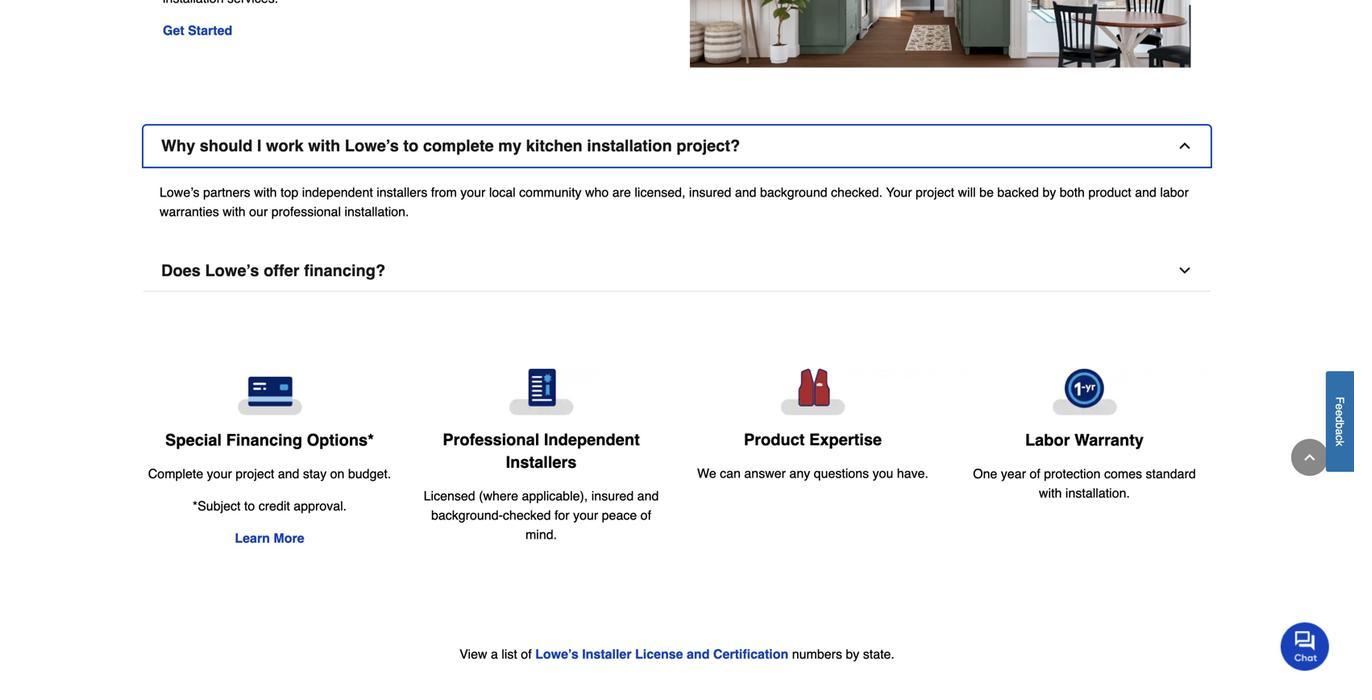 Task type: vqa. For each thing, say whether or not it's contained in the screenshot.


Task type: describe. For each thing, give the bounding box(es) containing it.
independent
[[544, 431, 640, 450]]

get
[[163, 23, 184, 38]]

protection
[[1044, 467, 1101, 482]]

product expertise
[[744, 431, 882, 450]]

k
[[1334, 441, 1347, 447]]

with inside button
[[308, 137, 340, 155]]

with down partners
[[223, 205, 246, 219]]

installation. inside lowe's partners with top independent installers from your local community who are licensed, insured and background checked. your project will be backed by both product and labor warranties with our professional installation.
[[345, 205, 409, 219]]

lowe's installer license and certification link
[[535, 647, 789, 662]]

top
[[281, 185, 299, 200]]

peace
[[602, 509, 637, 523]]

f e e d b a c k button
[[1326, 372, 1355, 473]]

lowe's right list at the bottom of the page
[[535, 647, 579, 662]]

complete
[[423, 137, 494, 155]]

chat invite button image
[[1281, 623, 1330, 672]]

*subject
[[193, 499, 241, 514]]

year
[[1001, 467, 1026, 482]]

financing?
[[304, 262, 386, 280]]

and right "license"
[[687, 647, 710, 662]]

special
[[165, 431, 222, 450]]

learn more link
[[235, 531, 304, 546]]

state.
[[863, 647, 895, 662]]

get started
[[163, 23, 232, 38]]

installers
[[377, 185, 428, 200]]

warranties
[[160, 205, 219, 219]]

kitchen
[[526, 137, 583, 155]]

and left background
[[735, 185, 757, 200]]

licensed
[[424, 489, 475, 504]]

standard
[[1146, 467, 1196, 482]]

of inside licensed (where applicable), insured and background-checked for your peace of mind.
[[641, 509, 652, 523]]

started
[[188, 23, 232, 38]]

expertise
[[810, 431, 882, 450]]

chevron up image inside scroll to top element
[[1302, 450, 1318, 466]]

professional independent installers
[[443, 431, 640, 472]]

options*
[[307, 431, 374, 450]]

your inside lowe's partners with top independent installers from your local community who are licensed, insured and background checked. your project will be backed by both product and labor warranties with our professional installation.
[[461, 185, 486, 200]]

backed
[[998, 185, 1039, 200]]

who
[[585, 185, 609, 200]]

view
[[460, 647, 487, 662]]

1 vertical spatial your
[[207, 467, 232, 482]]

approval.
[[294, 499, 347, 514]]

installer
[[582, 647, 632, 662]]

mind.
[[526, 528, 557, 543]]

with up our
[[254, 185, 277, 200]]

installation
[[587, 137, 672, 155]]

why should i work with lowe's to complete my kitchen installation project?
[[161, 137, 740, 155]]

professional
[[443, 431, 540, 450]]

*subject to credit approval.
[[193, 499, 347, 514]]

labor
[[1161, 185, 1189, 200]]

complete your project and stay on budget.
[[148, 467, 391, 482]]

lowe's partners with top independent installers from your local community who are licensed, insured and background checked. your project will be backed by both product and labor warranties with our professional installation.
[[160, 185, 1189, 219]]

list
[[502, 647, 518, 662]]

our
[[249, 205, 268, 219]]

chevron down image
[[1177, 263, 1193, 279]]

comes
[[1105, 467, 1143, 482]]

insured inside lowe's partners with top independent installers from your local community who are licensed, insured and background checked. your project will be backed by both product and labor warranties with our professional installation.
[[689, 185, 732, 200]]

three kitchens showing examples of small and medium upgrades and a complete kitchen remodel. image
[[690, 0, 1192, 68]]

any
[[790, 467, 811, 482]]

and left "stay"
[[278, 467, 299, 482]]

project inside lowe's partners with top independent installers from your local community who are licensed, insured and background checked. your project will be backed by both product and labor warranties with our professional installation.
[[916, 185, 955, 200]]

will
[[958, 185, 976, 200]]

budget.
[[348, 467, 391, 482]]

my
[[498, 137, 522, 155]]

licensed,
[[635, 185, 686, 200]]

scroll to top element
[[1292, 439, 1329, 477]]

does
[[161, 262, 201, 280]]

independent
[[302, 185, 373, 200]]

f e e d b a c k
[[1334, 397, 1347, 447]]

project?
[[677, 137, 740, 155]]

offer
[[264, 262, 300, 280]]

complete
[[148, 467, 203, 482]]

credit
[[259, 499, 290, 514]]

d
[[1334, 417, 1347, 423]]

background-
[[431, 509, 503, 523]]

license
[[635, 647, 683, 662]]

warranty
[[1075, 431, 1144, 450]]

1 vertical spatial project
[[236, 467, 274, 482]]

for
[[555, 509, 570, 523]]

why
[[161, 137, 195, 155]]

(where
[[479, 489, 518, 504]]

more
[[274, 531, 304, 546]]

one year of protection comes standard with installation.
[[973, 467, 1196, 501]]

local
[[489, 185, 516, 200]]

your
[[886, 185, 912, 200]]

questions
[[814, 467, 869, 482]]

view a list of lowe's installer license and certification numbers by state.
[[460, 647, 895, 662]]

1 vertical spatial to
[[244, 499, 255, 514]]

answer
[[745, 467, 786, 482]]



Task type: locate. For each thing, give the bounding box(es) containing it.
0 vertical spatial by
[[1043, 185, 1057, 200]]

learn more
[[235, 531, 304, 546]]

0 horizontal spatial insured
[[592, 489, 634, 504]]

should
[[200, 137, 253, 155]]

one
[[973, 467, 998, 482]]

e up 'b'
[[1334, 411, 1347, 417]]

of right year
[[1030, 467, 1041, 482]]

1 horizontal spatial insured
[[689, 185, 732, 200]]

to inside button
[[403, 137, 419, 155]]

2 vertical spatial of
[[521, 647, 532, 662]]

0 horizontal spatial project
[[236, 467, 274, 482]]

your
[[461, 185, 486, 200], [207, 467, 232, 482], [573, 509, 598, 523]]

community
[[519, 185, 582, 200]]

b
[[1334, 423, 1347, 429]]

licensed (where applicable), insured and background-checked for your peace of mind.
[[424, 489, 659, 543]]

0 horizontal spatial of
[[521, 647, 532, 662]]

from
[[431, 185, 457, 200]]

0 vertical spatial your
[[461, 185, 486, 200]]

with
[[308, 137, 340, 155], [254, 185, 277, 200], [223, 205, 246, 219], [1039, 486, 1062, 501]]

of
[[1030, 467, 1041, 482], [641, 509, 652, 523], [521, 647, 532, 662]]

lowe's
[[345, 137, 399, 155], [160, 185, 200, 200], [205, 262, 259, 280], [535, 647, 579, 662]]

1 vertical spatial installation.
[[1066, 486, 1130, 501]]

a
[[1334, 429, 1347, 436], [491, 647, 498, 662]]

installation. down installers at the top
[[345, 205, 409, 219]]

checked
[[503, 509, 551, 523]]

insured inside licensed (where applicable), insured and background-checked for your peace of mind.
[[592, 489, 634, 504]]

of inside one year of protection comes standard with installation.
[[1030, 467, 1041, 482]]

1 horizontal spatial of
[[641, 509, 652, 523]]

1 vertical spatial chevron up image
[[1302, 450, 1318, 466]]

lowe's inside button
[[205, 262, 259, 280]]

c
[[1334, 436, 1347, 441]]

we
[[697, 467, 717, 482]]

0 vertical spatial of
[[1030, 467, 1041, 482]]

work
[[266, 137, 304, 155]]

1 horizontal spatial installation.
[[1066, 486, 1130, 501]]

stay
[[303, 467, 327, 482]]

checked.
[[831, 185, 883, 200]]

insured
[[689, 185, 732, 200], [592, 489, 634, 504]]

2 horizontal spatial your
[[573, 509, 598, 523]]

and inside licensed (where applicable), insured and background-checked for your peace of mind.
[[638, 489, 659, 504]]

a dark blue credit card icon. image
[[147, 369, 393, 416]]

get started link
[[163, 23, 232, 38]]

0 vertical spatial insured
[[689, 185, 732, 200]]

0 horizontal spatial installation.
[[345, 205, 409, 219]]

lowe's inside lowe's partners with top independent installers from your local community who are licensed, insured and background checked. your project will be backed by both product and labor warranties with our professional installation.
[[160, 185, 200, 200]]

with right work
[[308, 137, 340, 155]]

and down 'independent'
[[638, 489, 659, 504]]

a dark blue background check icon. image
[[418, 369, 664, 416]]

0 vertical spatial chevron up image
[[1177, 138, 1193, 154]]

background
[[760, 185, 828, 200]]

chevron up image inside why should i work with lowe's to complete my kitchen installation project? button
[[1177, 138, 1193, 154]]

1 horizontal spatial by
[[1043, 185, 1057, 200]]

product
[[1089, 185, 1132, 200]]

by inside lowe's partners with top independent installers from your local community who are licensed, insured and background checked. your project will be backed by both product and labor warranties with our professional installation.
[[1043, 185, 1057, 200]]

special financing options*
[[165, 431, 374, 450]]

0 horizontal spatial chevron up image
[[1177, 138, 1193, 154]]

we can answer any questions you have.
[[697, 467, 929, 482]]

0 vertical spatial a
[[1334, 429, 1347, 436]]

numbers
[[792, 647, 843, 662]]

1 vertical spatial a
[[491, 647, 498, 662]]

project down the financing
[[236, 467, 274, 482]]

have.
[[897, 467, 929, 482]]

with down protection
[[1039, 486, 1062, 501]]

by left both
[[1043, 185, 1057, 200]]

e up d
[[1334, 404, 1347, 411]]

1 vertical spatial insured
[[592, 489, 634, 504]]

project left will
[[916, 185, 955, 200]]

0 horizontal spatial your
[[207, 467, 232, 482]]

lowe's up installers at the top
[[345, 137, 399, 155]]

1 horizontal spatial chevron up image
[[1302, 450, 1318, 466]]

2 horizontal spatial of
[[1030, 467, 1041, 482]]

on
[[330, 467, 345, 482]]

installers
[[506, 454, 577, 472]]

certification
[[714, 647, 789, 662]]

product
[[744, 431, 805, 450]]

lowe's up warranties
[[160, 185, 200, 200]]

of right list at the bottom of the page
[[521, 647, 532, 662]]

learn
[[235, 531, 270, 546]]

0 horizontal spatial a
[[491, 647, 498, 662]]

lowe's left offer
[[205, 262, 259, 280]]

2 e from the top
[[1334, 411, 1347, 417]]

to
[[403, 137, 419, 155], [244, 499, 255, 514]]

i
[[257, 137, 262, 155]]

why should i work with lowe's to complete my kitchen installation project? button
[[144, 126, 1211, 167]]

project
[[916, 185, 955, 200], [236, 467, 274, 482]]

0 horizontal spatial to
[[244, 499, 255, 514]]

0 horizontal spatial by
[[846, 647, 860, 662]]

can
[[720, 467, 741, 482]]

installation. down protection
[[1066, 486, 1130, 501]]

installation.
[[345, 205, 409, 219], [1066, 486, 1130, 501]]

2 vertical spatial your
[[573, 509, 598, 523]]

1 horizontal spatial your
[[461, 185, 486, 200]]

your right for at the left bottom
[[573, 509, 598, 523]]

your inside licensed (where applicable), insured and background-checked for your peace of mind.
[[573, 509, 598, 523]]

does lowe's offer financing?
[[161, 262, 386, 280]]

financing
[[226, 431, 302, 450]]

a blue 1-year labor warranty icon. image
[[962, 369, 1208, 416]]

both
[[1060, 185, 1085, 200]]

insured up peace
[[592, 489, 634, 504]]

lowe's inside button
[[345, 137, 399, 155]]

a lowe's red vest icon. image
[[690, 369, 936, 416]]

1 e from the top
[[1334, 404, 1347, 411]]

1 horizontal spatial a
[[1334, 429, 1347, 436]]

of right peace
[[641, 509, 652, 523]]

0 vertical spatial project
[[916, 185, 955, 200]]

f
[[1334, 397, 1347, 404]]

1 horizontal spatial to
[[403, 137, 419, 155]]

and
[[735, 185, 757, 200], [1135, 185, 1157, 200], [278, 467, 299, 482], [638, 489, 659, 504], [687, 647, 710, 662]]

insured down project?
[[689, 185, 732, 200]]

be
[[980, 185, 994, 200]]

a inside button
[[1334, 429, 1347, 436]]

partners
[[203, 185, 250, 200]]

a up k
[[1334, 429, 1347, 436]]

0 vertical spatial installation.
[[345, 205, 409, 219]]

to up installers at the top
[[403, 137, 419, 155]]

1 horizontal spatial project
[[916, 185, 955, 200]]

by left the state.
[[846, 647, 860, 662]]

installation. inside one year of protection comes standard with installation.
[[1066, 486, 1130, 501]]

labor warranty
[[1026, 431, 1144, 450]]

you
[[873, 467, 894, 482]]

your up *subject
[[207, 467, 232, 482]]

labor
[[1026, 431, 1070, 450]]

chevron up image
[[1177, 138, 1193, 154], [1302, 450, 1318, 466]]

1 vertical spatial by
[[846, 647, 860, 662]]

by
[[1043, 185, 1057, 200], [846, 647, 860, 662]]

your right from
[[461, 185, 486, 200]]

to left credit
[[244, 499, 255, 514]]

with inside one year of protection comes standard with installation.
[[1039, 486, 1062, 501]]

applicable),
[[522, 489, 588, 504]]

does lowe's offer financing? button
[[144, 251, 1211, 292]]

a left list at the bottom of the page
[[491, 647, 498, 662]]

0 vertical spatial to
[[403, 137, 419, 155]]

professional
[[271, 205, 341, 219]]

e
[[1334, 404, 1347, 411], [1334, 411, 1347, 417]]

1 vertical spatial of
[[641, 509, 652, 523]]

and left labor
[[1135, 185, 1157, 200]]

are
[[613, 185, 631, 200]]



